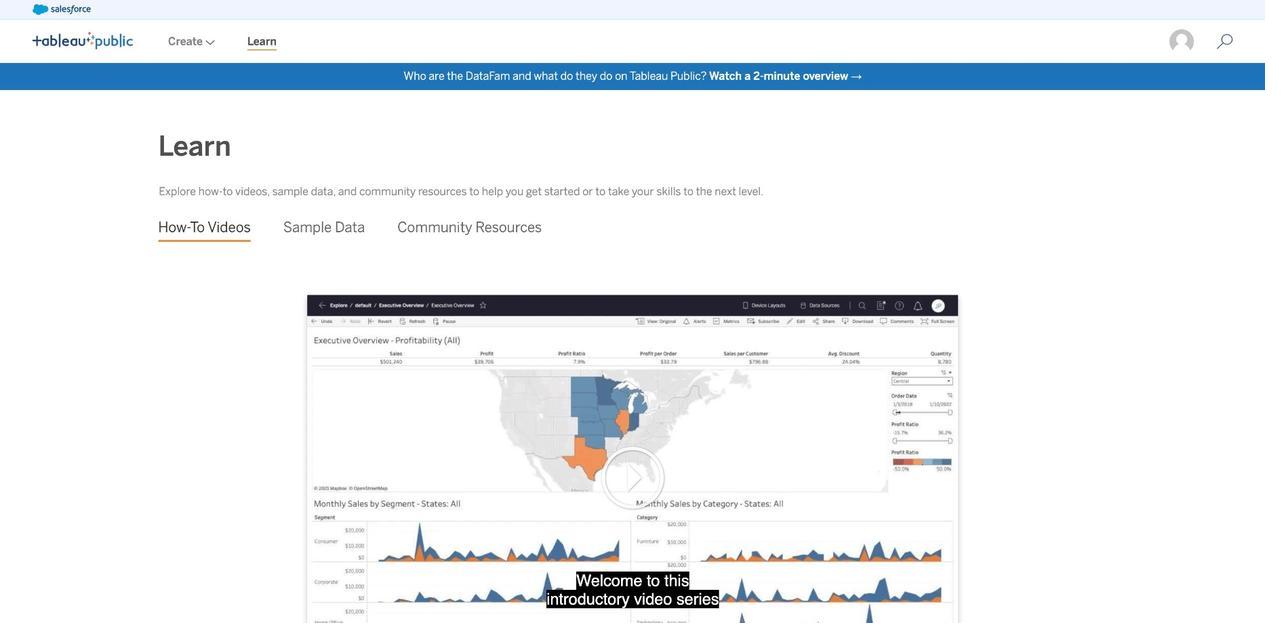 Task type: locate. For each thing, give the bounding box(es) containing it.
logo image
[[33, 32, 133, 49]]

gary.orlando image
[[1169, 28, 1196, 55]]

create image
[[203, 40, 215, 45]]

salesforce logo image
[[33, 4, 91, 15]]



Task type: vqa. For each thing, say whether or not it's contained in the screenshot.
the create icon
yes



Task type: describe. For each thing, give the bounding box(es) containing it.
go to search image
[[1201, 34, 1250, 50]]



